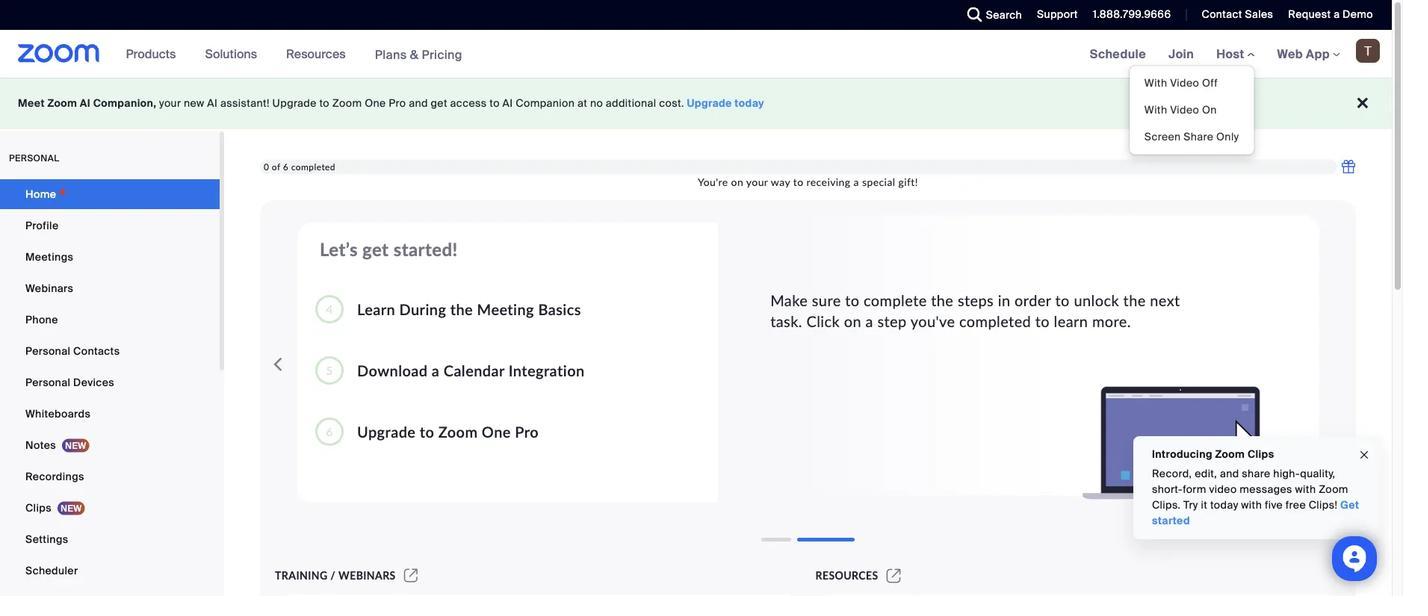 Task type: vqa. For each thing, say whether or not it's contained in the screenshot.
Digital Marketing Canvas element
no



Task type: locate. For each thing, give the bounding box(es) containing it.
zoom up clips!
[[1319, 483, 1349, 497]]

contact sales
[[1202, 7, 1274, 21]]

0 horizontal spatial clips
[[25, 501, 52, 515]]

0 vertical spatial get
[[431, 96, 448, 110]]

the left "next"
[[1124, 291, 1146, 309]]

1 vertical spatial completed
[[960, 313, 1032, 331]]

4
[[326, 302, 333, 316]]

request a demo link
[[1278, 0, 1392, 30], [1289, 7, 1374, 21]]

with down messages
[[1242, 499, 1263, 512]]

1 horizontal spatial on
[[844, 313, 862, 331]]

and down plans & pricing
[[409, 96, 428, 110]]

complete
[[864, 291, 927, 309]]

your left new at the top of page
[[159, 96, 181, 110]]

with up with video on at the right
[[1145, 76, 1168, 90]]

your
[[159, 96, 181, 110], [747, 175, 768, 188]]

0 vertical spatial video
[[1171, 76, 1200, 90]]

clips inside clips link
[[25, 501, 52, 515]]

meetings
[[25, 250, 73, 264]]

recordings link
[[0, 462, 220, 492]]

1 horizontal spatial 6
[[326, 424, 333, 439]]

no
[[590, 96, 603, 110]]

support link
[[1026, 0, 1082, 30], [1037, 7, 1078, 21]]

0 vertical spatial and
[[409, 96, 428, 110]]

1 horizontal spatial pro
[[515, 423, 539, 441]]

personal menu menu
[[0, 179, 220, 596]]

products button
[[126, 30, 183, 78]]

phone link
[[0, 305, 220, 335]]

learn during the meeting basics
[[357, 300, 581, 318]]

video left on
[[1171, 103, 1200, 117]]

video left off
[[1171, 76, 1200, 90]]

clips up settings
[[25, 501, 52, 515]]

zoom down "resources" dropdown button
[[332, 96, 362, 110]]

0 horizontal spatial today
[[735, 96, 765, 110]]

clips up share
[[1248, 447, 1275, 461]]

the up "you've"
[[931, 291, 954, 309]]

6 right of
[[283, 161, 289, 172]]

1 vertical spatial and
[[1221, 467, 1240, 481]]

and up video
[[1221, 467, 1240, 481]]

banner
[[0, 30, 1392, 155]]

0 horizontal spatial with
[[1242, 499, 1263, 512]]

upgrade today link
[[687, 96, 765, 110]]

demo
[[1343, 7, 1374, 21]]

zoom up edit,
[[1216, 447, 1245, 461]]

started!
[[394, 238, 458, 260]]

to right access
[[490, 96, 500, 110]]

personal for personal contacts
[[25, 344, 71, 358]]

screen
[[1145, 130, 1181, 144]]

you're on your way to receiving a special gift!
[[698, 175, 919, 188]]

upgrade right cost.
[[687, 96, 732, 110]]

personal
[[9, 152, 59, 164]]

profile picture image
[[1357, 39, 1381, 63]]

one down the plans
[[365, 96, 386, 110]]

/
[[331, 570, 336, 582]]

and inside record, edit, and share high-quality, short-form video messages with zoom clips. try it today with five free clips!
[[1221, 467, 1240, 481]]

with up the free
[[1296, 483, 1317, 497]]

0 horizontal spatial upgrade
[[272, 96, 317, 110]]

video for off
[[1171, 76, 1200, 90]]

basics
[[538, 300, 581, 318]]

get
[[431, 96, 448, 110], [363, 238, 389, 260]]

personal up "whiteboards"
[[25, 376, 71, 389]]

companion
[[516, 96, 575, 110]]

0 horizontal spatial ai
[[80, 96, 90, 110]]

completed down "in" at the right of the page
[[960, 313, 1032, 331]]

clips
[[1248, 447, 1275, 461], [25, 501, 52, 515]]

upgrade down product information navigation
[[272, 96, 317, 110]]

zoom down download a calendar integration
[[439, 423, 478, 441]]

1 vertical spatial with
[[1242, 499, 1263, 512]]

a left demo
[[1334, 7, 1340, 21]]

on right 'you're'
[[731, 175, 744, 188]]

0 horizontal spatial pro
[[389, 96, 406, 110]]

a left step at the bottom right of the page
[[866, 313, 874, 331]]

personal down phone
[[25, 344, 71, 358]]

gift!
[[899, 175, 919, 188]]

zoom
[[47, 96, 77, 110], [332, 96, 362, 110], [439, 423, 478, 441], [1216, 447, 1245, 461], [1319, 483, 1349, 497]]

your left way
[[747, 175, 768, 188]]

video
[[1171, 76, 1200, 90], [1171, 103, 1200, 117]]

record, edit, and share high-quality, short-form video messages with zoom clips. try it today with five free clips!
[[1153, 467, 1349, 512]]

ai left companion,
[[80, 96, 90, 110]]

on inside make sure to complete the steps in order to unlock the next task. click on a step you've completed to learn more.
[[844, 313, 862, 331]]

app
[[1307, 46, 1330, 62]]

completed right of
[[291, 161, 336, 172]]

2 horizontal spatial ai
[[503, 96, 513, 110]]

to down "resources" dropdown button
[[319, 96, 330, 110]]

&
[[410, 47, 419, 62]]

to up learn
[[1056, 291, 1070, 309]]

0 vertical spatial with
[[1145, 76, 1168, 90]]

upgrade
[[272, 96, 317, 110], [687, 96, 732, 110], [357, 423, 416, 441]]

ai right new at the top of page
[[207, 96, 218, 110]]

1 horizontal spatial completed
[[960, 313, 1032, 331]]

1 horizontal spatial one
[[482, 423, 511, 441]]

1 horizontal spatial ai
[[207, 96, 218, 110]]

1.888.799.9666 button up schedule link
[[1093, 7, 1172, 21]]

the right during
[[450, 300, 473, 318]]

1 vertical spatial pro
[[515, 423, 539, 441]]

0 horizontal spatial 6
[[283, 161, 289, 172]]

with
[[1296, 483, 1317, 497], [1242, 499, 1263, 512]]

0 horizontal spatial one
[[365, 96, 386, 110]]

meet zoom ai companion, your new ai assistant! upgrade to zoom one pro and get access to ai companion at no additional cost. upgrade today
[[18, 96, 765, 110]]

join link
[[1158, 30, 1206, 78]]

0 vertical spatial pro
[[389, 96, 406, 110]]

video for on
[[1171, 103, 1200, 117]]

with for with video on
[[1145, 103, 1168, 117]]

zoom inside record, edit, and share high-quality, short-form video messages with zoom clips. try it today with five free clips!
[[1319, 483, 1349, 497]]

0 horizontal spatial completed
[[291, 161, 336, 172]]

0 vertical spatial one
[[365, 96, 386, 110]]

1 vertical spatial your
[[747, 175, 768, 188]]

6 down 5
[[326, 424, 333, 439]]

1 vertical spatial on
[[844, 313, 862, 331]]

personal devices
[[25, 376, 114, 389]]

banner containing products
[[0, 30, 1392, 155]]

upgrade down the download
[[357, 423, 416, 441]]

resources
[[286, 46, 346, 62]]

0 vertical spatial personal
[[25, 344, 71, 358]]

get started link
[[1153, 499, 1360, 528]]

settings link
[[0, 525, 220, 555]]

2 personal from the top
[[25, 376, 71, 389]]

1 personal from the top
[[25, 344, 71, 358]]

completed
[[291, 161, 336, 172], [960, 313, 1032, 331]]

pricing
[[422, 47, 463, 62]]

phone
[[25, 313, 58, 327]]

1 vertical spatial with
[[1145, 103, 1168, 117]]

recordings
[[25, 470, 84, 484]]

1 vertical spatial video
[[1171, 103, 1200, 117]]

0 vertical spatial with
[[1296, 483, 1317, 497]]

pro down the plans
[[389, 96, 406, 110]]

pro
[[389, 96, 406, 110], [515, 423, 539, 441]]

6
[[283, 161, 289, 172], [326, 424, 333, 439]]

task.
[[771, 313, 803, 331]]

today
[[735, 96, 765, 110], [1211, 499, 1239, 512]]

more.
[[1093, 313, 1132, 331]]

make sure to complete the steps in order to unlock the next task. click on a step you've completed to learn more.
[[771, 291, 1181, 331]]

contacts
[[73, 344, 120, 358]]

0 vertical spatial 6
[[283, 161, 289, 172]]

0 horizontal spatial on
[[731, 175, 744, 188]]

1 horizontal spatial your
[[747, 175, 768, 188]]

get right let's at the top left of the page
[[363, 238, 389, 260]]

get left access
[[431, 96, 448, 110]]

the
[[931, 291, 954, 309], [1124, 291, 1146, 309], [450, 300, 473, 318]]

pro inside meet zoom ai companion, footer
[[389, 96, 406, 110]]

products
[[126, 46, 176, 62]]

plans & pricing link
[[375, 47, 463, 62], [375, 47, 463, 62]]

it
[[1201, 499, 1208, 512]]

five
[[1265, 499, 1283, 512]]

with up screen
[[1145, 103, 1168, 117]]

1 vertical spatial clips
[[25, 501, 52, 515]]

next
[[1150, 291, 1181, 309]]

get inside meet zoom ai companion, footer
[[431, 96, 448, 110]]

personal for personal devices
[[25, 376, 71, 389]]

to right sure
[[845, 291, 860, 309]]

one down calendar
[[482, 423, 511, 441]]

a inside make sure to complete the steps in order to unlock the next task. click on a step you've completed to learn more.
[[866, 313, 874, 331]]

1 horizontal spatial and
[[1221, 467, 1240, 481]]

you're
[[698, 175, 728, 188]]

settings
[[25, 533, 68, 546]]

webinars
[[25, 281, 73, 295]]

0 horizontal spatial your
[[159, 96, 181, 110]]

window new image
[[402, 570, 420, 582]]

meet
[[18, 96, 45, 110]]

step
[[878, 313, 907, 331]]

1 vertical spatial one
[[482, 423, 511, 441]]

in
[[998, 291, 1011, 309]]

to down order
[[1036, 313, 1050, 331]]

1 horizontal spatial get
[[431, 96, 448, 110]]

new
[[184, 96, 204, 110]]

1 horizontal spatial today
[[1211, 499, 1239, 512]]

1 horizontal spatial clips
[[1248, 447, 1275, 461]]

product information navigation
[[115, 30, 474, 79]]

1 with from the top
[[1145, 76, 1168, 90]]

cost.
[[659, 96, 685, 110]]

one
[[365, 96, 386, 110], [482, 423, 511, 441]]

1 vertical spatial today
[[1211, 499, 1239, 512]]

zoom logo image
[[18, 44, 100, 63]]

with video off
[[1145, 76, 1218, 90]]

2 with from the top
[[1145, 103, 1168, 117]]

on right click
[[844, 313, 862, 331]]

ai left 'companion' on the top left of the page
[[503, 96, 513, 110]]

host button
[[1217, 46, 1255, 62]]

1 video from the top
[[1171, 76, 1200, 90]]

1 horizontal spatial with
[[1296, 483, 1317, 497]]

2 video from the top
[[1171, 103, 1200, 117]]

request
[[1289, 7, 1331, 21]]

0 horizontal spatial and
[[409, 96, 428, 110]]

0 vertical spatial on
[[731, 175, 744, 188]]

meetings link
[[0, 242, 220, 272]]

0 horizontal spatial get
[[363, 238, 389, 260]]

1 vertical spatial personal
[[25, 376, 71, 389]]

0 vertical spatial your
[[159, 96, 181, 110]]

2 ai from the left
[[207, 96, 218, 110]]

with
[[1145, 76, 1168, 90], [1145, 103, 1168, 117]]

on
[[731, 175, 744, 188], [844, 313, 862, 331]]

meet zoom ai companion, footer
[[0, 78, 1392, 129]]

to down the download
[[420, 423, 434, 441]]

during
[[399, 300, 446, 318]]

0 vertical spatial today
[[735, 96, 765, 110]]

access
[[450, 96, 487, 110]]

0 vertical spatial clips
[[1248, 447, 1275, 461]]

share
[[1184, 130, 1214, 144]]

a left calendar
[[432, 362, 440, 380]]

a left special
[[854, 175, 859, 188]]

schedule
[[1090, 46, 1147, 62]]

pro down integration
[[515, 423, 539, 441]]



Task type: describe. For each thing, give the bounding box(es) containing it.
web app
[[1278, 46, 1330, 62]]

2 horizontal spatial the
[[1124, 291, 1146, 309]]

1.888.799.9666 button up schedule in the top of the page
[[1082, 0, 1175, 30]]

whiteboards link
[[0, 399, 220, 429]]

1 vertical spatial 6
[[326, 424, 333, 439]]

join
[[1169, 46, 1195, 62]]

started
[[1153, 514, 1191, 528]]

1 vertical spatial get
[[363, 238, 389, 260]]

you've
[[911, 313, 956, 331]]

meetings navigation
[[1079, 30, 1392, 155]]

resources
[[816, 570, 879, 582]]

plans
[[375, 47, 407, 62]]

1 horizontal spatial upgrade
[[357, 423, 416, 441]]

1 ai from the left
[[80, 96, 90, 110]]

clips!
[[1309, 499, 1338, 512]]

free
[[1286, 499, 1307, 512]]

webinars link
[[0, 274, 220, 303]]

and inside meet zoom ai companion, footer
[[409, 96, 428, 110]]

receiving
[[807, 175, 851, 188]]

close image
[[1359, 447, 1371, 464]]

meeting
[[477, 300, 534, 318]]

click
[[807, 313, 840, 331]]

off
[[1203, 76, 1218, 90]]

window new image
[[885, 570, 904, 582]]

introducing
[[1153, 447, 1213, 461]]

way
[[771, 175, 791, 188]]

video
[[1210, 483, 1237, 497]]

upgrade to zoom one pro
[[357, 423, 539, 441]]

download
[[357, 362, 428, 380]]

introducing zoom clips
[[1153, 447, 1275, 461]]

0
[[264, 161, 269, 172]]

with video on
[[1145, 103, 1217, 117]]

today inside meet zoom ai companion, footer
[[735, 96, 765, 110]]

order
[[1015, 291, 1052, 309]]

unlock
[[1074, 291, 1120, 309]]

profile
[[25, 219, 59, 232]]

support
[[1037, 7, 1078, 21]]

only
[[1217, 130, 1240, 144]]

training / webinars
[[275, 570, 396, 582]]

sure
[[812, 291, 841, 309]]

web app button
[[1278, 46, 1341, 62]]

make
[[771, 291, 808, 309]]

quality,
[[1301, 467, 1336, 481]]

with video on link
[[1130, 97, 1255, 124]]

search button
[[957, 0, 1026, 30]]

scheduler link
[[0, 556, 220, 586]]

share
[[1242, 467, 1271, 481]]

assistant!
[[220, 96, 270, 110]]

zoom right meet
[[47, 96, 77, 110]]

sales
[[1246, 7, 1274, 21]]

one inside meet zoom ai companion, footer
[[365, 96, 386, 110]]

0 horizontal spatial the
[[450, 300, 473, 318]]

with for with video off
[[1145, 76, 1168, 90]]

of
[[272, 161, 281, 172]]

clips link
[[0, 493, 220, 523]]

additional
[[606, 96, 657, 110]]

plans & pricing
[[375, 47, 463, 62]]

today inside record, edit, and share high-quality, short-form video messages with zoom clips. try it today with five free clips!
[[1211, 499, 1239, 512]]

1 horizontal spatial the
[[931, 291, 954, 309]]

try
[[1184, 499, 1199, 512]]

record,
[[1153, 467, 1192, 481]]

on
[[1203, 103, 1217, 117]]

calendar
[[444, 362, 505, 380]]

5
[[326, 363, 333, 377]]

your inside meet zoom ai companion, footer
[[159, 96, 181, 110]]

integration
[[509, 362, 585, 380]]

whiteboards
[[25, 407, 91, 421]]

to right way
[[794, 175, 804, 188]]

notes link
[[0, 431, 220, 460]]

let's get started!
[[320, 238, 458, 260]]

get started
[[1153, 499, 1360, 528]]

profile link
[[0, 211, 220, 241]]

prev image
[[263, 350, 284, 380]]

personal devices link
[[0, 368, 220, 398]]

screen share only
[[1145, 130, 1240, 144]]

get
[[1341, 499, 1360, 512]]

3 ai from the left
[[503, 96, 513, 110]]

0 vertical spatial completed
[[291, 161, 336, 172]]

clips.
[[1153, 499, 1181, 512]]

learn
[[1054, 313, 1089, 331]]

web
[[1278, 46, 1304, 62]]

companion,
[[93, 96, 156, 110]]

short-
[[1153, 483, 1183, 497]]

at
[[578, 96, 588, 110]]

high-
[[1274, 467, 1301, 481]]

screen share only link
[[1130, 124, 1255, 151]]

personal contacts
[[25, 344, 120, 358]]

2 horizontal spatial upgrade
[[687, 96, 732, 110]]

solutions
[[205, 46, 257, 62]]

devices
[[73, 376, 114, 389]]

completed inside make sure to complete the steps in order to unlock the next task. click on a step you've completed to learn more.
[[960, 313, 1032, 331]]

home link
[[0, 179, 220, 209]]

host
[[1217, 46, 1248, 62]]

scheduler
[[25, 564, 78, 578]]

notes
[[25, 438, 56, 452]]

personal contacts link
[[0, 336, 220, 366]]



